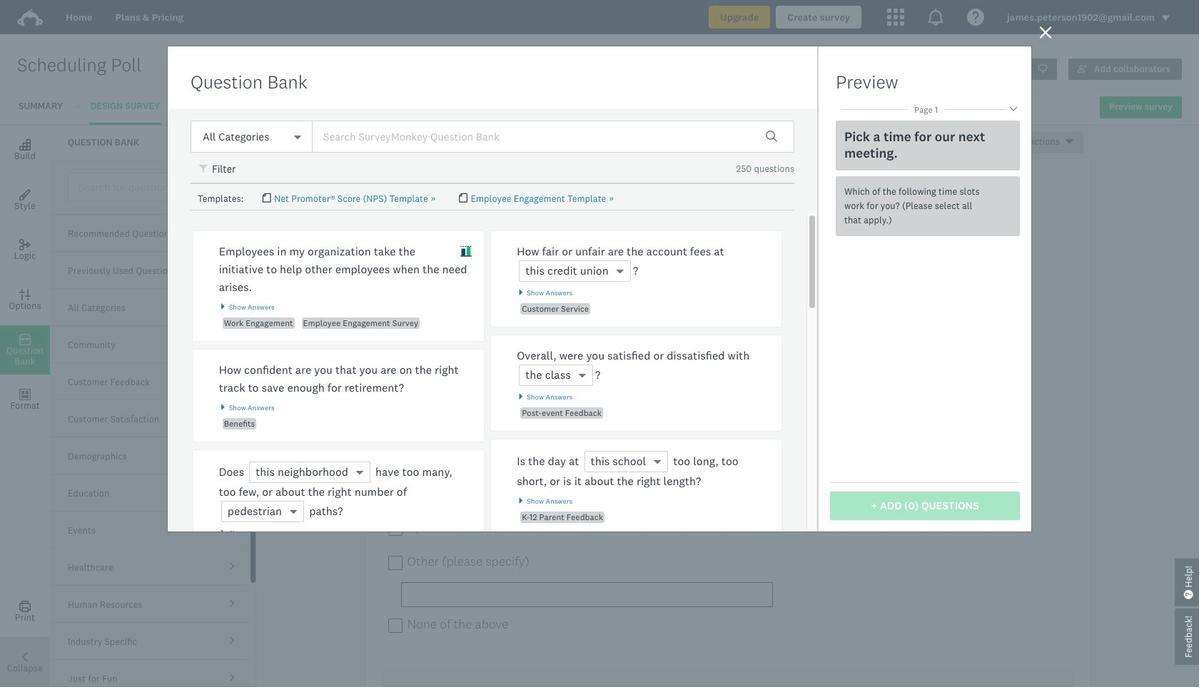 Task type: describe. For each thing, give the bounding box(es) containing it.
Other (please specify) text field
[[401, 583, 773, 608]]

Search for questions text field
[[68, 173, 249, 201]]

2 products icon image from the left
[[928, 9, 945, 26]]

Search SurveyMonkey Question Bank text field
[[312, 121, 795, 153]]



Task type: vqa. For each thing, say whether or not it's contained in the screenshot.
the rewards image
no



Task type: locate. For each thing, give the bounding box(es) containing it.
1 horizontal spatial products icon image
[[928, 9, 945, 26]]

surveymonkey logo image
[[17, 9, 43, 26]]

1 vertical spatial icon   xjtfe image
[[460, 246, 472, 258]]

0 horizontal spatial icon   xjtfe image
[[199, 165, 209, 175]]

help icon image
[[968, 9, 985, 26]]

products icon image
[[888, 9, 905, 26], [928, 9, 945, 26]]

1 products icon image from the left
[[888, 9, 905, 26]]

0 horizontal spatial products icon image
[[888, 9, 905, 26]]

0 vertical spatial icon   xjtfe image
[[199, 165, 209, 175]]

icon   xjtfe image
[[199, 165, 209, 175], [460, 246, 472, 258]]

1 horizontal spatial icon   xjtfe image
[[460, 246, 472, 258]]



